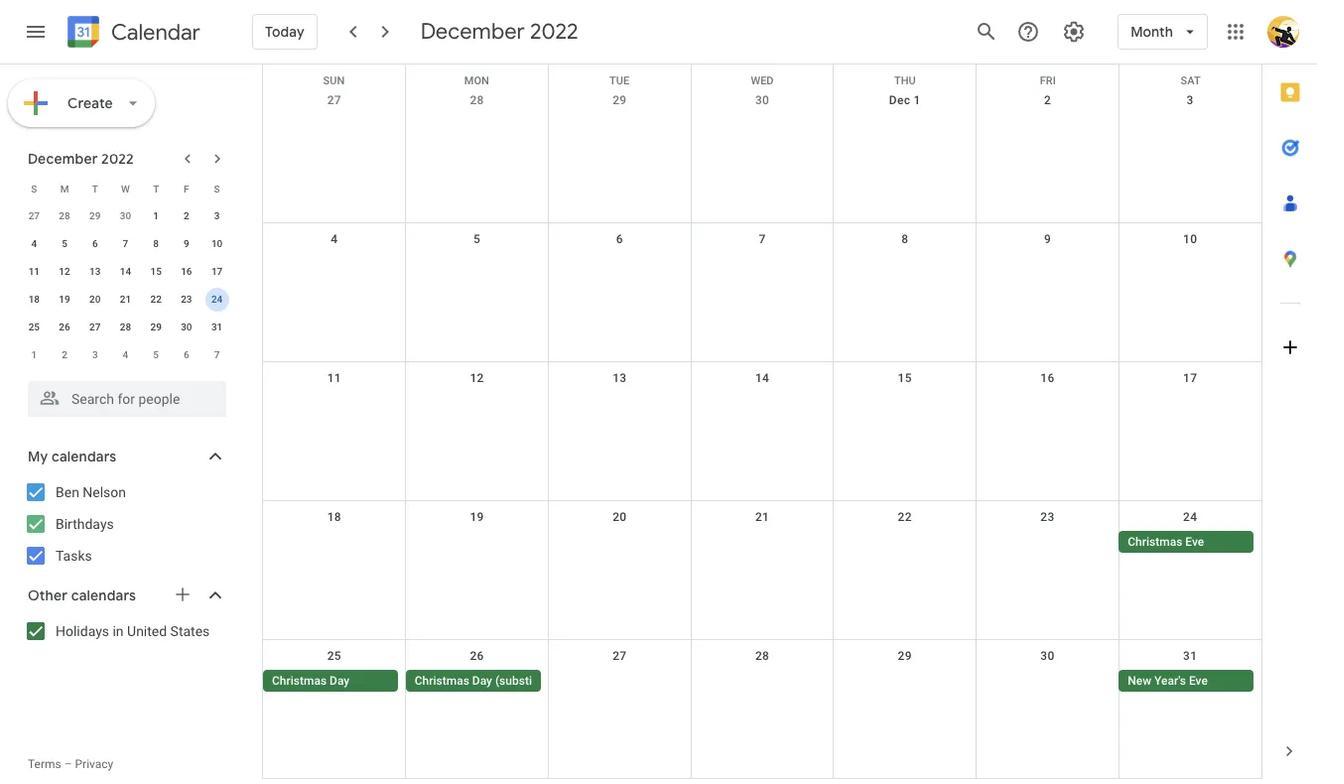 Task type: describe. For each thing, give the bounding box(es) containing it.
17 inside grid
[[1184, 371, 1198, 385]]

24 inside cell
[[211, 294, 223, 305]]

new
[[1128, 674, 1152, 688]]

tue
[[610, 74, 630, 87]]

2 for 1
[[184, 211, 189, 221]]

2 t from the left
[[153, 183, 159, 194]]

11 element
[[22, 260, 46, 284]]

1 inside grid
[[914, 93, 921, 107]]

18 inside 'row group'
[[28, 294, 40, 305]]

16 element
[[175, 260, 198, 284]]

13 inside 'row group'
[[89, 266, 101, 277]]

10 for sun
[[1184, 232, 1198, 246]]

12 element
[[53, 260, 77, 284]]

holidays in united states
[[56, 624, 210, 639]]

ben nelson
[[56, 485, 126, 500]]

january 6 element
[[175, 344, 198, 367]]

17 inside 'row group'
[[211, 266, 223, 277]]

eve inside christmas eve button
[[1186, 535, 1205, 549]]

30 element
[[175, 316, 198, 340]]

add other calendars image
[[173, 585, 193, 605]]

christmas day
[[272, 674, 350, 688]]

0 horizontal spatial 2022
[[101, 150, 134, 168]]

ben
[[56, 485, 79, 500]]

nelson
[[83, 485, 126, 500]]

3 for dec 1
[[1187, 93, 1194, 107]]

20 element
[[83, 288, 107, 312]]

6 for sun
[[616, 232, 623, 246]]

7 inside january 7 element
[[214, 350, 220, 360]]

2 inside january 2 'element'
[[62, 350, 67, 360]]

15 element
[[144, 260, 168, 284]]

18 element
[[22, 288, 46, 312]]

5 inside row
[[153, 350, 159, 360]]

row containing sun
[[263, 65, 1262, 87]]

christmas for christmas eve
[[1128, 535, 1183, 549]]

22 inside "element"
[[150, 294, 162, 305]]

january 3 element
[[83, 344, 107, 367]]

my calendars list
[[4, 477, 246, 572]]

january 7 element
[[205, 344, 229, 367]]

8 for sun
[[902, 232, 909, 246]]

support image
[[1017, 20, 1041, 44]]

create
[[68, 94, 113, 112]]

18 inside grid
[[327, 510, 342, 524]]

privacy link
[[75, 758, 113, 772]]

1 vertical spatial 22
[[898, 510, 912, 524]]

january 4 element
[[114, 344, 137, 367]]

month
[[1131, 23, 1174, 41]]

1 horizontal spatial 2022
[[530, 18, 578, 46]]

6 inside row
[[184, 350, 189, 360]]

other
[[28, 587, 68, 605]]

christmas day button
[[263, 670, 398, 692]]

27 inside 27 element
[[89, 322, 101, 333]]

30 inside november 30 element
[[120, 211, 131, 221]]

6 for december 2022
[[92, 238, 98, 249]]

21 element
[[114, 288, 137, 312]]

1 horizontal spatial december
[[421, 18, 525, 46]]

14 inside grid
[[756, 371, 770, 385]]

christmas eve button
[[1119, 531, 1254, 553]]

0 horizontal spatial december 2022
[[28, 150, 134, 168]]

1 s from the left
[[31, 183, 37, 194]]

christmas day (substitute)
[[415, 674, 557, 688]]

9 for december 2022
[[184, 238, 189, 249]]

27 element
[[83, 316, 107, 340]]

new year's eve
[[1128, 674, 1208, 688]]

f
[[184, 183, 189, 194]]

10 for december 2022
[[211, 238, 223, 249]]

20 inside grid
[[613, 510, 627, 524]]

22 element
[[144, 288, 168, 312]]

29 element
[[144, 316, 168, 340]]

my calendars
[[28, 448, 116, 466]]

14 element
[[114, 260, 137, 284]]

31 inside 'row group'
[[211, 322, 223, 333]]

calendar heading
[[107, 18, 200, 46]]

Search for people text field
[[40, 381, 214, 417]]

sat
[[1181, 74, 1201, 87]]

new year's eve button
[[1119, 670, 1254, 692]]

sun
[[323, 74, 345, 87]]

1 vertical spatial 1
[[153, 211, 159, 221]]

12 inside 'row group'
[[59, 266, 70, 277]]

24 cell
[[202, 286, 232, 314]]

16 inside grid
[[1041, 371, 1055, 385]]

–
[[64, 758, 72, 772]]

in
[[113, 624, 124, 639]]

day for christmas day
[[330, 674, 350, 688]]

row containing s
[[19, 175, 232, 203]]

november 30 element
[[114, 205, 137, 228]]

23 inside 'row group'
[[181, 294, 192, 305]]

holidays
[[56, 624, 109, 639]]

year's
[[1155, 674, 1187, 688]]

25 inside grid
[[327, 649, 342, 663]]

2 s from the left
[[214, 183, 220, 194]]



Task type: vqa. For each thing, say whether or not it's contained in the screenshot.
the 23 within Grid
yes



Task type: locate. For each thing, give the bounding box(es) containing it.
1 vertical spatial 14
[[756, 371, 770, 385]]

1 horizontal spatial 10
[[1184, 232, 1198, 246]]

1 horizontal spatial 3
[[214, 211, 220, 221]]

11 inside "element"
[[28, 266, 40, 277]]

4 for sun
[[331, 232, 338, 246]]

november 29 element
[[83, 205, 107, 228]]

0 horizontal spatial 2
[[62, 350, 67, 360]]

24 inside grid
[[1184, 510, 1198, 524]]

2 inside grid
[[1045, 93, 1052, 107]]

6 inside grid
[[616, 232, 623, 246]]

0 vertical spatial 19
[[59, 294, 70, 305]]

1 vertical spatial december 2022
[[28, 150, 134, 168]]

christmas inside the 'christmas day' button
[[272, 674, 327, 688]]

calendar
[[111, 18, 200, 46]]

united
[[127, 624, 167, 639]]

0 horizontal spatial 21
[[120, 294, 131, 305]]

4 inside grid
[[331, 232, 338, 246]]

0 vertical spatial 12
[[59, 266, 70, 277]]

1 vertical spatial 26
[[470, 649, 484, 663]]

2 down fri
[[1045, 93, 1052, 107]]

0 vertical spatial 23
[[181, 294, 192, 305]]

30 inside 30 element
[[181, 322, 192, 333]]

2 day from the left
[[472, 674, 492, 688]]

christmas inside christmas eve button
[[1128, 535, 1183, 549]]

8 inside 'row group'
[[153, 238, 159, 249]]

(substitute)
[[495, 674, 557, 688]]

23 inside grid
[[1041, 510, 1055, 524]]

25 inside 'row group'
[[28, 322, 40, 333]]

3 up '10' element on the top left
[[214, 211, 220, 221]]

31 down 24 cell
[[211, 322, 223, 333]]

2 down 26 element
[[62, 350, 67, 360]]

2 vertical spatial 3
[[92, 350, 98, 360]]

25 up the 'christmas day' button at the bottom left
[[327, 649, 342, 663]]

1 horizontal spatial t
[[153, 183, 159, 194]]

cell
[[406, 531, 549, 555], [549, 531, 691, 555], [691, 531, 834, 555], [834, 531, 977, 555], [977, 531, 1119, 555], [549, 670, 691, 694], [691, 670, 834, 694], [834, 670, 977, 694], [977, 670, 1119, 694]]

0 horizontal spatial 10
[[211, 238, 223, 249]]

day
[[330, 674, 350, 688], [472, 674, 492, 688]]

27
[[327, 93, 342, 107], [28, 211, 40, 221], [89, 322, 101, 333], [613, 649, 627, 663]]

31
[[211, 322, 223, 333], [1184, 649, 1198, 663]]

19 inside 'row group'
[[59, 294, 70, 305]]

2 horizontal spatial 4
[[331, 232, 338, 246]]

0 horizontal spatial day
[[330, 674, 350, 688]]

0 vertical spatial 3
[[1187, 93, 1194, 107]]

24 up christmas eve button
[[1184, 510, 1198, 524]]

fri
[[1040, 74, 1056, 87]]

0 horizontal spatial 18
[[28, 294, 40, 305]]

29
[[613, 93, 627, 107], [89, 211, 101, 221], [150, 322, 162, 333], [898, 649, 912, 663]]

thu
[[895, 74, 916, 87]]

1 horizontal spatial 26
[[470, 649, 484, 663]]

1 vertical spatial 15
[[898, 371, 912, 385]]

wed
[[751, 74, 774, 87]]

1 horizontal spatial 31
[[1184, 649, 1198, 663]]

1 vertical spatial calendars
[[71, 587, 136, 605]]

26 up christmas day (substitute) button
[[470, 649, 484, 663]]

m
[[60, 183, 69, 194]]

0 horizontal spatial 8
[[153, 238, 159, 249]]

7 for december 2022
[[123, 238, 128, 249]]

row group
[[19, 203, 232, 369]]

0 vertical spatial calendars
[[52, 448, 116, 466]]

january 1 element
[[22, 344, 46, 367]]

december 2022 up m
[[28, 150, 134, 168]]

1 horizontal spatial 15
[[898, 371, 912, 385]]

0 horizontal spatial 9
[[184, 238, 189, 249]]

0 horizontal spatial 14
[[120, 266, 131, 277]]

1 vertical spatial 12
[[470, 371, 484, 385]]

1
[[914, 93, 921, 107], [153, 211, 159, 221], [31, 350, 37, 360]]

november 28 element
[[53, 205, 77, 228]]

0 horizontal spatial 19
[[59, 294, 70, 305]]

0 horizontal spatial 5
[[62, 238, 67, 249]]

9 inside 'row group'
[[184, 238, 189, 249]]

terms – privacy
[[28, 758, 113, 772]]

28 inside 28 element
[[120, 322, 131, 333]]

1 vertical spatial 24
[[1184, 510, 1198, 524]]

0 horizontal spatial 23
[[181, 294, 192, 305]]

9 inside grid
[[1045, 232, 1052, 246]]

december 2022 grid
[[19, 175, 232, 369]]

18
[[28, 294, 40, 305], [327, 510, 342, 524]]

0 horizontal spatial 31
[[211, 322, 223, 333]]

tab list
[[1263, 65, 1318, 724]]

grid
[[262, 65, 1262, 780]]

s right f
[[214, 183, 220, 194]]

dec
[[890, 93, 911, 107]]

0 horizontal spatial december
[[28, 150, 98, 168]]

w
[[121, 183, 130, 194]]

1 vertical spatial 17
[[1184, 371, 1198, 385]]

eve
[[1186, 535, 1205, 549], [1190, 674, 1208, 688]]

15
[[150, 266, 162, 277], [898, 371, 912, 385]]

december 2022
[[421, 18, 578, 46], [28, 150, 134, 168]]

december up m
[[28, 150, 98, 168]]

states
[[170, 624, 210, 639]]

0 vertical spatial december 2022
[[421, 18, 578, 46]]

christmas eve
[[1128, 535, 1205, 549]]

21 inside 'row group'
[[120, 294, 131, 305]]

0 vertical spatial 24
[[211, 294, 223, 305]]

0 vertical spatial eve
[[1186, 535, 1205, 549]]

1 horizontal spatial 20
[[613, 510, 627, 524]]

1 horizontal spatial 4
[[123, 350, 128, 360]]

3 inside grid
[[1187, 93, 1194, 107]]

2 horizontal spatial 3
[[1187, 93, 1194, 107]]

7
[[759, 232, 766, 246], [123, 238, 128, 249], [214, 350, 220, 360]]

10 inside december 2022 grid
[[211, 238, 223, 249]]

mon
[[464, 74, 489, 87]]

1 horizontal spatial 21
[[756, 510, 770, 524]]

1 right dec
[[914, 93, 921, 107]]

my
[[28, 448, 48, 466]]

1 horizontal spatial 11
[[327, 371, 342, 385]]

today button
[[252, 8, 317, 56]]

14 inside 'row group'
[[120, 266, 131, 277]]

2 for dec 1
[[1045, 93, 1052, 107]]

1 horizontal spatial 14
[[756, 371, 770, 385]]

24
[[211, 294, 223, 305], [1184, 510, 1198, 524]]

5 for sun
[[474, 232, 481, 246]]

31 inside grid
[[1184, 649, 1198, 663]]

6
[[616, 232, 623, 246], [92, 238, 98, 249], [184, 350, 189, 360]]

0 vertical spatial 26
[[59, 322, 70, 333]]

24 down 17 element
[[211, 294, 223, 305]]

1 day from the left
[[330, 674, 350, 688]]

1 horizontal spatial 16
[[1041, 371, 1055, 385]]

0 vertical spatial 13
[[89, 266, 101, 277]]

1 horizontal spatial 8
[[902, 232, 909, 246]]

4 for december 2022
[[31, 238, 37, 249]]

0 horizontal spatial 13
[[89, 266, 101, 277]]

12 inside grid
[[470, 371, 484, 385]]

0 horizontal spatial 7
[[123, 238, 128, 249]]

row group containing 27
[[19, 203, 232, 369]]

1 horizontal spatial day
[[472, 674, 492, 688]]

christmas for christmas day (substitute)
[[415, 674, 470, 688]]

1 horizontal spatial 2
[[184, 211, 189, 221]]

1 horizontal spatial 24
[[1184, 510, 1198, 524]]

8 for december 2022
[[153, 238, 159, 249]]

1 vertical spatial 3
[[214, 211, 220, 221]]

26
[[59, 322, 70, 333], [470, 649, 484, 663]]

2
[[1045, 93, 1052, 107], [184, 211, 189, 221], [62, 350, 67, 360]]

main drawer image
[[24, 20, 48, 44]]

t
[[92, 183, 98, 194], [153, 183, 159, 194]]

24 element
[[205, 288, 229, 312]]

25
[[28, 322, 40, 333], [327, 649, 342, 663]]

8
[[902, 232, 909, 246], [153, 238, 159, 249]]

0 vertical spatial december
[[421, 18, 525, 46]]

27 inside november 27 element
[[28, 211, 40, 221]]

0 vertical spatial 18
[[28, 294, 40, 305]]

2 vertical spatial 2
[[62, 350, 67, 360]]

1 horizontal spatial 5
[[153, 350, 159, 360]]

3
[[1187, 93, 1194, 107], [214, 211, 220, 221], [92, 350, 98, 360]]

10 element
[[205, 232, 229, 256]]

9 for sun
[[1045, 232, 1052, 246]]

17 element
[[205, 260, 229, 284]]

4
[[331, 232, 338, 246], [31, 238, 37, 249], [123, 350, 128, 360]]

calendars up in
[[71, 587, 136, 605]]

1 t from the left
[[92, 183, 98, 194]]

23 element
[[175, 288, 198, 312]]

3 for 1
[[214, 211, 220, 221]]

other calendars
[[28, 587, 136, 605]]

christmas day (substitute) button
[[406, 670, 557, 692]]

1 vertical spatial 20
[[613, 510, 627, 524]]

1 horizontal spatial 6
[[184, 350, 189, 360]]

8 inside grid
[[902, 232, 909, 246]]

0 vertical spatial 17
[[211, 266, 223, 277]]

0 horizontal spatial 24
[[211, 294, 223, 305]]

0 horizontal spatial 16
[[181, 266, 192, 277]]

calendars
[[52, 448, 116, 466], [71, 587, 136, 605]]

9
[[1045, 232, 1052, 246], [184, 238, 189, 249]]

today
[[265, 23, 305, 41]]

dec 1
[[890, 93, 921, 107]]

1 vertical spatial eve
[[1190, 674, 1208, 688]]

13 inside grid
[[613, 371, 627, 385]]

0 horizontal spatial 12
[[59, 266, 70, 277]]

28 inside november 28 element
[[59, 211, 70, 221]]

1 horizontal spatial 1
[[153, 211, 159, 221]]

1 horizontal spatial christmas
[[415, 674, 470, 688]]

11
[[28, 266, 40, 277], [327, 371, 342, 385]]

december 2022 up mon
[[421, 18, 578, 46]]

terms
[[28, 758, 61, 772]]

21
[[120, 294, 131, 305], [756, 510, 770, 524]]

7 for sun
[[759, 232, 766, 246]]

30
[[756, 93, 770, 107], [120, 211, 131, 221], [181, 322, 192, 333], [1041, 649, 1055, 663]]

0 vertical spatial 16
[[181, 266, 192, 277]]

26 element
[[53, 316, 77, 340]]

tasks
[[56, 548, 92, 564]]

25 down 18 element on the top of page
[[28, 322, 40, 333]]

2 horizontal spatial 2
[[1045, 93, 1052, 107]]

november 27 element
[[22, 205, 46, 228]]

1 horizontal spatial 18
[[327, 510, 342, 524]]

0 vertical spatial 15
[[150, 266, 162, 277]]

0 horizontal spatial 4
[[31, 238, 37, 249]]

5 for december 2022
[[62, 238, 67, 249]]

19 element
[[53, 288, 77, 312]]

s up november 27 element
[[31, 183, 37, 194]]

0 vertical spatial 11
[[28, 266, 40, 277]]

1 horizontal spatial 25
[[327, 649, 342, 663]]

13
[[89, 266, 101, 277], [613, 371, 627, 385]]

4 inside row
[[123, 350, 128, 360]]

eve inside new year's eve button
[[1190, 674, 1208, 688]]

1 vertical spatial 23
[[1041, 510, 1055, 524]]

1 right november 30 element
[[153, 211, 159, 221]]

15 inside grid
[[898, 371, 912, 385]]

0 horizontal spatial 25
[[28, 322, 40, 333]]

terms link
[[28, 758, 61, 772]]

christmas inside christmas day (substitute) button
[[415, 674, 470, 688]]

28 element
[[114, 316, 137, 340]]

20
[[89, 294, 101, 305], [613, 510, 627, 524]]

calendars up ben nelson at left
[[52, 448, 116, 466]]

grid containing 27
[[262, 65, 1262, 780]]

7 inside grid
[[759, 232, 766, 246]]

1 down the 25 element on the top
[[31, 350, 37, 360]]

2 horizontal spatial 7
[[759, 232, 766, 246]]

day for christmas day (substitute)
[[472, 674, 492, 688]]

5
[[474, 232, 481, 246], [62, 238, 67, 249], [153, 350, 159, 360]]

0 vertical spatial 20
[[89, 294, 101, 305]]

16 inside 'row group'
[[181, 266, 192, 277]]

2 horizontal spatial 1
[[914, 93, 921, 107]]

26 inside december 2022 grid
[[59, 322, 70, 333]]

1 vertical spatial 21
[[756, 510, 770, 524]]

23
[[181, 294, 192, 305], [1041, 510, 1055, 524]]

t up november 29 element
[[92, 183, 98, 194]]

settings menu image
[[1063, 20, 1087, 44]]

21 inside grid
[[756, 510, 770, 524]]

0 horizontal spatial 17
[[211, 266, 223, 277]]

t left f
[[153, 183, 159, 194]]

christmas for christmas day
[[272, 674, 327, 688]]

month button
[[1118, 8, 1208, 56]]

28
[[470, 93, 484, 107], [59, 211, 70, 221], [120, 322, 131, 333], [756, 649, 770, 663]]

14
[[120, 266, 131, 277], [756, 371, 770, 385]]

22
[[150, 294, 162, 305], [898, 510, 912, 524]]

2 horizontal spatial 5
[[474, 232, 481, 246]]

privacy
[[75, 758, 113, 772]]

31 element
[[205, 316, 229, 340]]

1 horizontal spatial december 2022
[[421, 18, 578, 46]]

row
[[263, 65, 1262, 87], [263, 84, 1262, 223], [19, 175, 232, 203], [19, 203, 232, 230], [263, 223, 1262, 362], [19, 230, 232, 258], [19, 258, 232, 286], [19, 286, 232, 314], [19, 314, 232, 342], [19, 342, 232, 369], [263, 362, 1262, 501], [263, 501, 1262, 640], [263, 640, 1262, 780]]

january 5 element
[[144, 344, 168, 367]]

christmas
[[1128, 535, 1183, 549], [272, 674, 327, 688], [415, 674, 470, 688]]

1 vertical spatial 19
[[470, 510, 484, 524]]

calendar element
[[64, 12, 200, 56]]

calendars inside dropdown button
[[71, 587, 136, 605]]

0 vertical spatial 21
[[120, 294, 131, 305]]

1 vertical spatial 16
[[1041, 371, 1055, 385]]

0 vertical spatial 2
[[1045, 93, 1052, 107]]

other calendars button
[[4, 580, 246, 612]]

3 down 27 element
[[92, 350, 98, 360]]

1 horizontal spatial 7
[[214, 350, 220, 360]]

calendars for other calendars
[[71, 587, 136, 605]]

20 inside 20 element
[[89, 294, 101, 305]]

25 element
[[22, 316, 46, 340]]

10
[[1184, 232, 1198, 246], [211, 238, 223, 249]]

3 inside row
[[92, 350, 98, 360]]

december
[[421, 18, 525, 46], [28, 150, 98, 168]]

31 up new year's eve button at the right bottom of page
[[1184, 649, 1198, 663]]

3 down sat
[[1187, 93, 1194, 107]]

1 vertical spatial 18
[[327, 510, 342, 524]]

1 vertical spatial december
[[28, 150, 98, 168]]

19
[[59, 294, 70, 305], [470, 510, 484, 524]]

13 element
[[83, 260, 107, 284]]

12
[[59, 266, 70, 277], [470, 371, 484, 385]]

16
[[181, 266, 192, 277], [1041, 371, 1055, 385]]

19 inside grid
[[470, 510, 484, 524]]

my calendars button
[[4, 441, 246, 473]]

1 vertical spatial 2
[[184, 211, 189, 221]]

row containing 1
[[19, 342, 232, 369]]

1 vertical spatial 11
[[327, 371, 342, 385]]

None search field
[[0, 373, 246, 417]]

1 inside row
[[31, 350, 37, 360]]

0 vertical spatial 31
[[211, 322, 223, 333]]

15 inside "element"
[[150, 266, 162, 277]]

2 down f
[[184, 211, 189, 221]]

0 horizontal spatial christmas
[[272, 674, 327, 688]]

calendars for my calendars
[[52, 448, 116, 466]]

create button
[[8, 79, 155, 127]]

s
[[31, 183, 37, 194], [214, 183, 220, 194]]

calendars inside dropdown button
[[52, 448, 116, 466]]

0 horizontal spatial s
[[31, 183, 37, 194]]

january 2 element
[[53, 344, 77, 367]]

26 down 19 element
[[59, 322, 70, 333]]

0 horizontal spatial 11
[[28, 266, 40, 277]]

17
[[211, 266, 223, 277], [1184, 371, 1198, 385]]

birthdays
[[56, 516, 114, 532]]

1 vertical spatial 2022
[[101, 150, 134, 168]]

5 inside grid
[[474, 232, 481, 246]]

0 vertical spatial 1
[[914, 93, 921, 107]]

2022
[[530, 18, 578, 46], [101, 150, 134, 168]]

december up mon
[[421, 18, 525, 46]]



